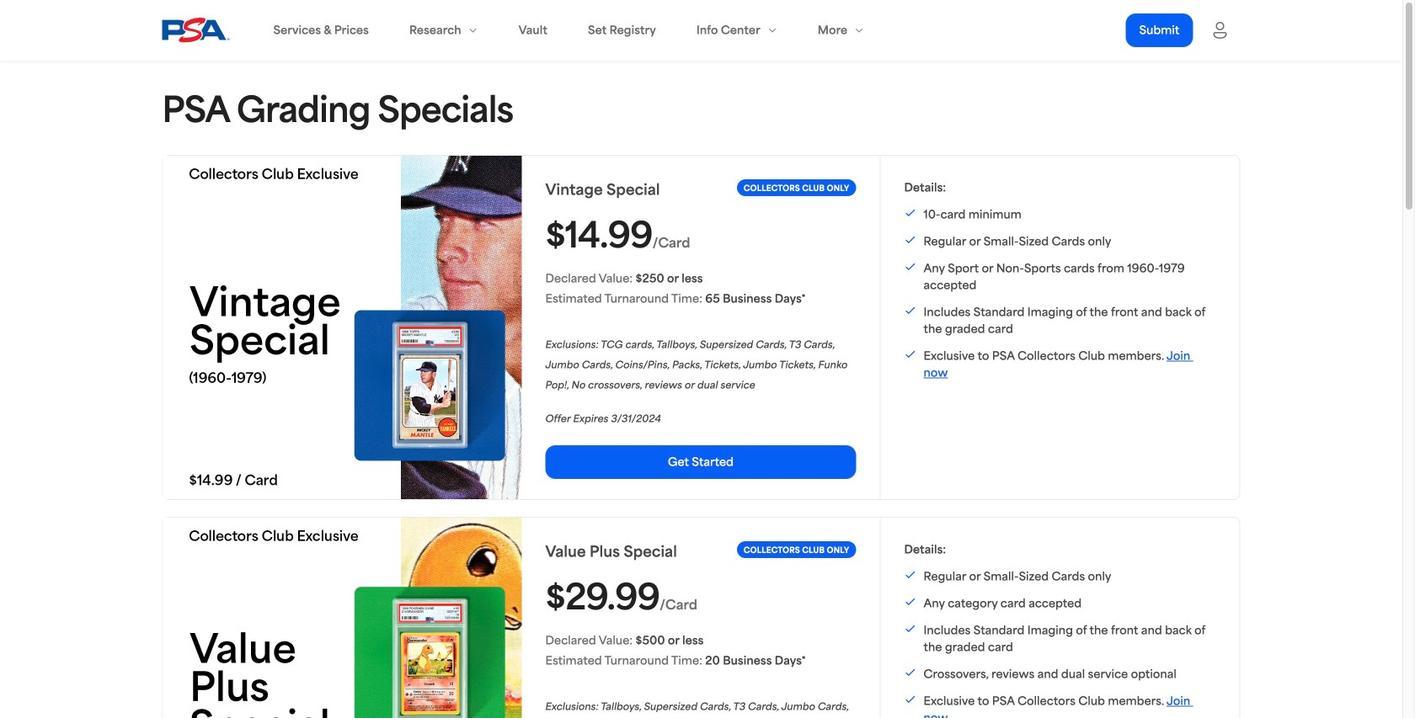 Task type: describe. For each thing, give the bounding box(es) containing it.
account image
[[1210, 20, 1230, 40]]



Task type: locate. For each thing, give the bounding box(es) containing it.
cookie consent banner dialog
[[0, 658, 1402, 719]]

psa home page image
[[162, 18, 230, 43]]



